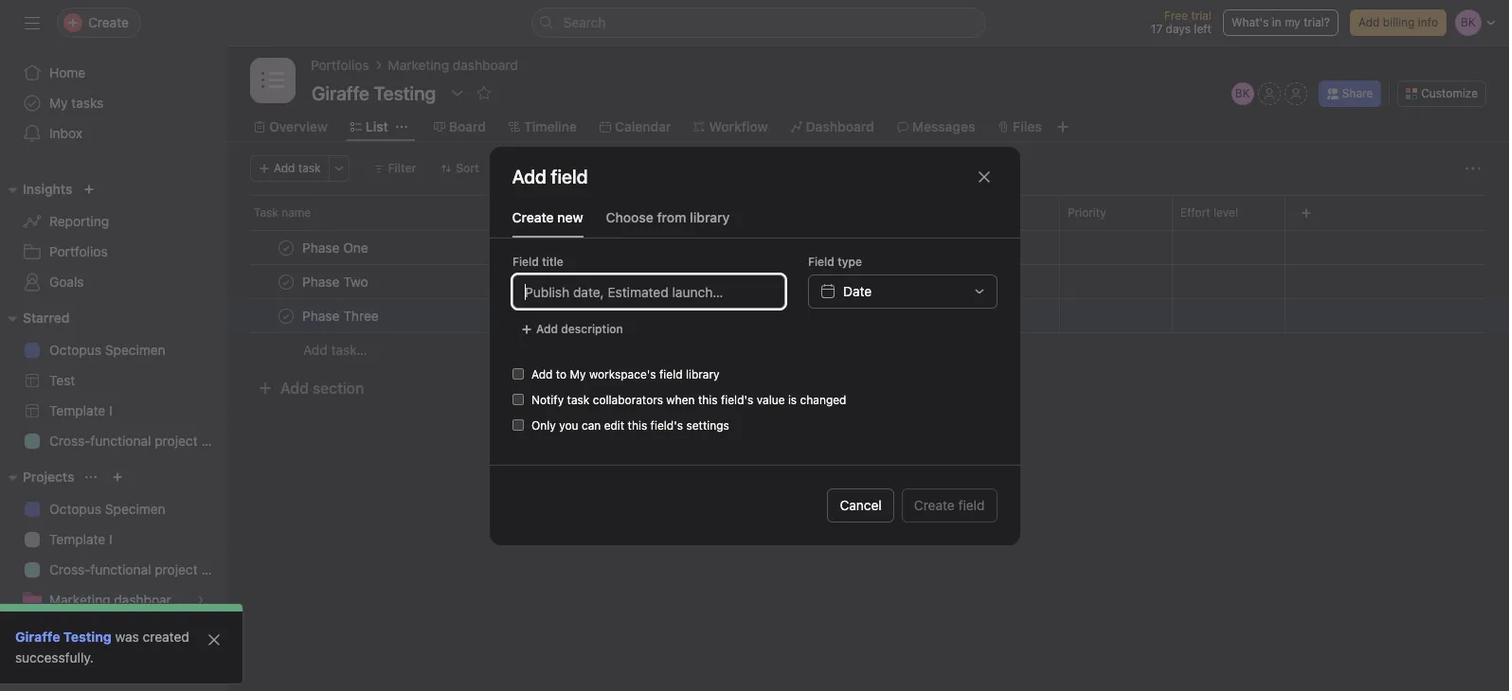 Task type: vqa. For each thing, say whether or not it's contained in the screenshot.
the as
no



Task type: describe. For each thing, give the bounding box(es) containing it.
task for task name
[[254, 206, 278, 220]]

testing
[[63, 629, 112, 645]]

add task… button
[[303, 340, 368, 361]]

18
[[980, 275, 992, 289]]

nov 18
[[955, 275, 992, 289]]

invite
[[53, 659, 87, 675]]

add for add to my workspace's field library
[[531, 367, 552, 381]]

Phase One text field
[[299, 238, 374, 257]]

nov 26
[[955, 309, 994, 323]]

new
[[558, 209, 583, 225]]

octopus for starred
[[49, 342, 101, 358]]

template for 1st template i link from the bottom of the page
[[49, 532, 105, 548]]

in
[[1273, 15, 1282, 29]]

Phase Two text field
[[299, 272, 374, 291]]

0 vertical spatial portfolios
[[311, 57, 369, 73]]

nov for nov 26
[[955, 309, 976, 323]]

marketing dashboard link
[[388, 55, 518, 76]]

create for create field
[[914, 497, 955, 513]]

specimen for test
[[105, 342, 166, 358]]

Notify task collaborators when this field's value is changed checkbox
[[512, 394, 524, 405]]

name
[[282, 206, 311, 220]]

1 vertical spatial portfolios link
[[11, 237, 216, 267]]

type
[[837, 254, 862, 269]]

days
[[1166, 22, 1191, 36]]

cross-functional project plan inside starred element
[[49, 433, 227, 449]]

invite button
[[18, 650, 100, 684]]

pr button
[[842, 271, 943, 293]]

changed
[[800, 393, 846, 407]]

create field button
[[902, 489, 997, 523]]

home link
[[11, 58, 216, 88]]

was
[[115, 629, 139, 645]]

task…
[[331, 342, 368, 358]]

row containing pr
[[227, 264, 1510, 299]]

messages link
[[897, 117, 976, 137]]

reporting
[[49, 213, 109, 229]]

octopus for projects
[[49, 501, 101, 517]]

list link
[[350, 117, 388, 137]]

insights
[[23, 181, 72, 197]]

tab list containing create new
[[489, 207, 1020, 238]]

notify task collaborators when this field's value is changed
[[531, 393, 846, 407]]

what's in my trial? button
[[1223, 9, 1339, 36]]

add description button
[[512, 316, 631, 343]]

goals link
[[11, 267, 216, 298]]

template for 1st template i link
[[49, 403, 105, 419]]

projects
[[23, 469, 74, 485]]

my inside my tasks link
[[49, 95, 68, 111]]

starred
[[23, 310, 70, 326]]

add for add billing info
[[1359, 15, 1380, 29]]

add billing info
[[1359, 15, 1439, 29]]

octopus specimen link for template i
[[11, 495, 216, 525]]

portfolios inside insights element
[[49, 244, 108, 260]]

hide sidebar image
[[25, 15, 40, 30]]

overview
[[269, 118, 328, 135]]

effort level
[[1181, 206, 1239, 220]]

0 vertical spatial portfolios link
[[311, 55, 369, 76]]

fr
[[850, 308, 858, 323]]

global element
[[0, 46, 227, 160]]

reporting link
[[11, 207, 216, 237]]

when
[[666, 393, 695, 407]]

1 template i link from the top
[[11, 396, 216, 426]]

what's in my trial?
[[1232, 15, 1331, 29]]

my tasks
[[49, 95, 104, 111]]

dashboard
[[806, 118, 874, 135]]

fr button
[[842, 305, 943, 327]]

giraffe testing
[[15, 629, 112, 645]]

free
[[1165, 9, 1188, 23]]

projects button
[[0, 466, 74, 489]]

add task
[[274, 161, 321, 175]]

add for add description
[[536, 322, 558, 336]]

Only you can edit this field's settings checkbox
[[512, 419, 524, 431]]

create new
[[512, 209, 583, 225]]

this for when
[[698, 393, 717, 407]]

create field
[[914, 497, 985, 513]]

0 horizontal spatial field
[[659, 367, 682, 381]]

date button
[[808, 274, 997, 308]]

effort
[[1181, 206, 1211, 220]]

Publish date, Estimated launch… text field
[[512, 274, 785, 308]]

field's for settings
[[650, 418, 683, 433]]

task link
[[11, 616, 216, 646]]

starred button
[[0, 307, 70, 330]]

dashboards
[[114, 592, 186, 608]]

free trial 17 days left
[[1151, 9, 1212, 36]]

home
[[49, 64, 86, 81]]

settings
[[686, 418, 729, 433]]

marketing dashboard
[[388, 57, 518, 73]]

can
[[581, 418, 601, 433]]

close this dialog image
[[977, 169, 992, 184]]

field inside button
[[959, 497, 985, 513]]

project inside starred element
[[155, 433, 198, 449]]

specimen for template i
[[105, 501, 166, 517]]

functional inside projects element
[[90, 562, 151, 578]]

tasks
[[71, 95, 104, 111]]

cancel button
[[828, 489, 894, 523]]

bk
[[1236, 86, 1251, 100]]

cancel
[[840, 497, 882, 513]]

row containing fr
[[227, 299, 1510, 334]]

task name
[[254, 206, 311, 220]]

bk button
[[1232, 82, 1254, 105]]

add to starred image
[[477, 85, 492, 100]]

phase one cell
[[227, 230, 835, 265]]

search button
[[531, 8, 986, 38]]

add task… row
[[227, 333, 1510, 368]]

library inside "create new" tab panel
[[686, 367, 719, 381]]

17
[[1151, 22, 1163, 36]]

cross-functional project plan inside projects element
[[49, 562, 227, 578]]

starred element
[[0, 301, 227, 461]]

list
[[366, 118, 388, 135]]

cross- inside starred element
[[49, 433, 90, 449]]

billing
[[1383, 15, 1415, 29]]

you
[[559, 418, 578, 433]]

left
[[1194, 22, 1212, 36]]

octopus specimen for test
[[49, 342, 166, 358]]

field title
[[512, 254, 563, 269]]



Task type: locate. For each thing, give the bounding box(es) containing it.
add task…
[[303, 342, 368, 358]]

0 vertical spatial field's
[[721, 393, 753, 407]]

octopus specimen down "projects"
[[49, 501, 166, 517]]

completed image inside phase three cell
[[275, 305, 298, 327]]

field's for value
[[721, 393, 753, 407]]

1 horizontal spatial portfolios link
[[311, 55, 369, 76]]

template inside projects element
[[49, 532, 105, 548]]

search list box
[[531, 8, 986, 38]]

0 horizontal spatial task
[[298, 161, 321, 175]]

template i down "test"
[[49, 403, 112, 419]]

completed image
[[275, 236, 298, 259], [275, 305, 298, 327]]

create new tab panel
[[489, 238, 1020, 545]]

create right cancel
[[914, 497, 955, 513]]

1 octopus specimen link from the top
[[11, 335, 216, 366]]

octopus
[[49, 342, 101, 358], [49, 501, 101, 517]]

this right edit
[[627, 418, 647, 433]]

add inside button
[[303, 342, 328, 358]]

what's
[[1232, 15, 1269, 29]]

0 horizontal spatial task
[[49, 623, 77, 639]]

0 vertical spatial i
[[109, 403, 112, 419]]

add field dialog
[[489, 146, 1020, 545]]

marketing
[[388, 57, 449, 73], [49, 592, 110, 608]]

projects element
[[0, 461, 227, 692]]

only you can edit this field's settings
[[531, 418, 729, 433]]

marketing dashboards link
[[11, 586, 216, 616]]

cross-functional project plan link
[[11, 426, 227, 457], [11, 555, 227, 586]]

specimen inside projects element
[[105, 501, 166, 517]]

specimen
[[105, 342, 166, 358], [105, 501, 166, 517]]

task inside add task button
[[298, 161, 321, 175]]

0 horizontal spatial field
[[512, 254, 539, 269]]

phase two cell
[[227, 264, 835, 299]]

0 vertical spatial template
[[49, 403, 105, 419]]

1 vertical spatial completed image
[[275, 305, 298, 327]]

0 vertical spatial cross-
[[49, 433, 90, 449]]

this up settings
[[698, 393, 717, 407]]

field for field type
[[808, 254, 834, 269]]

specimen up test link
[[105, 342, 166, 358]]

calendar link
[[600, 117, 671, 137]]

cross-functional project plan link down test link
[[11, 426, 227, 457]]

octopus specimen link down "projects"
[[11, 495, 216, 525]]

2 specimen from the top
[[105, 501, 166, 517]]

1 horizontal spatial field
[[959, 497, 985, 513]]

this for edit
[[627, 418, 647, 433]]

template i for 1st template i link from the bottom of the page
[[49, 532, 112, 548]]

Completed checkbox
[[275, 236, 298, 259], [275, 305, 298, 327]]

project down test link
[[155, 433, 198, 449]]

0 horizontal spatial this
[[627, 418, 647, 433]]

0 vertical spatial cross-functional project plan
[[49, 433, 227, 449]]

marketing dashboards
[[49, 592, 186, 608]]

template i for 1st template i link
[[49, 403, 112, 419]]

this
[[698, 393, 717, 407], [627, 418, 647, 433]]

1 completed checkbox from the top
[[275, 236, 298, 259]]

1 specimen from the top
[[105, 342, 166, 358]]

1 horizontal spatial my
[[570, 367, 586, 381]]

template i link down "test"
[[11, 396, 216, 426]]

1 horizontal spatial task
[[254, 206, 278, 220]]

board link
[[434, 117, 486, 137]]

specimen inside starred element
[[105, 342, 166, 358]]

Phase Three text field
[[299, 307, 384, 326]]

template down "projects"
[[49, 532, 105, 548]]

marketing left dashboard
[[388, 57, 449, 73]]

i up marketing dashboards
[[109, 532, 112, 548]]

portfolios link
[[311, 55, 369, 76], [11, 237, 216, 267]]

priority
[[1068, 206, 1107, 220]]

field
[[659, 367, 682, 381], [959, 497, 985, 513]]

notify
[[531, 393, 564, 407]]

0 vertical spatial template i link
[[11, 396, 216, 426]]

1 vertical spatial project
[[155, 562, 198, 578]]

specimen up dashboards
[[105, 501, 166, 517]]

2 octopus specimen link from the top
[[11, 495, 216, 525]]

library right from
[[690, 209, 730, 225]]

0 horizontal spatial portfolios
[[49, 244, 108, 260]]

marketing up testing
[[49, 592, 110, 608]]

1 vertical spatial nov
[[955, 309, 976, 323]]

plan inside starred element
[[201, 433, 227, 449]]

completed checkbox down completed option
[[275, 305, 298, 327]]

task up successfully.
[[49, 623, 77, 639]]

octopus specimen link up "test"
[[11, 335, 216, 366]]

board
[[449, 118, 486, 135]]

portfolios down 'reporting'
[[49, 244, 108, 260]]

add for add task…
[[303, 342, 328, 358]]

2 octopus from the top
[[49, 501, 101, 517]]

cross-functional project plan down test link
[[49, 433, 227, 449]]

1 completed image from the top
[[275, 236, 298, 259]]

task up you
[[567, 393, 589, 407]]

2 octopus specimen from the top
[[49, 501, 166, 517]]

0 vertical spatial completed checkbox
[[275, 236, 298, 259]]

1 octopus specimen from the top
[[49, 342, 166, 358]]

1 vertical spatial marketing
[[49, 592, 110, 608]]

2 completed image from the top
[[275, 305, 298, 327]]

1 cross-functional project plan link from the top
[[11, 426, 227, 457]]

2 plan from the top
[[201, 562, 227, 578]]

only
[[531, 418, 556, 433]]

0 vertical spatial task
[[254, 206, 278, 220]]

0 horizontal spatial my
[[49, 95, 68, 111]]

marketing inside projects element
[[49, 592, 110, 608]]

info
[[1419, 15, 1439, 29]]

0 vertical spatial specimen
[[105, 342, 166, 358]]

2 template from the top
[[49, 532, 105, 548]]

timeline
[[524, 118, 577, 135]]

add for add section
[[281, 380, 309, 397]]

functional inside starred element
[[90, 433, 151, 449]]

2 cross-functional project plan from the top
[[49, 562, 227, 578]]

functional down test link
[[90, 433, 151, 449]]

add field
[[512, 165, 588, 187]]

1 horizontal spatial field's
[[721, 393, 753, 407]]

1 template i from the top
[[49, 403, 112, 419]]

2 cross-functional project plan link from the top
[[11, 555, 227, 586]]

search
[[563, 14, 606, 30]]

completed checkbox for 'phase three' text box
[[275, 305, 298, 327]]

add for add task
[[274, 161, 295, 175]]

create inside create field button
[[914, 497, 955, 513]]

portfolios
[[311, 57, 369, 73], [49, 244, 108, 260]]

completed image down completed option
[[275, 305, 298, 327]]

workflow
[[709, 118, 768, 135]]

template i link
[[11, 396, 216, 426], [11, 525, 216, 555]]

1 vertical spatial portfolios
[[49, 244, 108, 260]]

nov for nov 18
[[955, 275, 976, 289]]

1 plan from the top
[[201, 433, 227, 449]]

edit
[[604, 418, 624, 433]]

1 vertical spatial template i
[[49, 532, 112, 548]]

task for notify
[[567, 393, 589, 407]]

0 vertical spatial library
[[690, 209, 730, 225]]

header untitled section tree grid
[[227, 230, 1510, 368]]

1 vertical spatial template
[[49, 532, 105, 548]]

files link
[[998, 117, 1042, 137]]

1 nov from the top
[[955, 275, 976, 289]]

octopus specimen for template i
[[49, 501, 166, 517]]

1 vertical spatial cross-
[[49, 562, 90, 578]]

1 vertical spatial plan
[[201, 562, 227, 578]]

my inside "create new" tab panel
[[570, 367, 586, 381]]

messages
[[912, 118, 976, 135]]

workspace's
[[589, 367, 656, 381]]

1 octopus from the top
[[49, 342, 101, 358]]

field's down when
[[650, 418, 683, 433]]

nov left 18
[[955, 275, 976, 289]]

my tasks link
[[11, 88, 216, 118]]

task inside "create new" tab panel
[[567, 393, 589, 407]]

0 vertical spatial completed image
[[275, 236, 298, 259]]

0 vertical spatial octopus specimen
[[49, 342, 166, 358]]

project
[[155, 433, 198, 449], [155, 562, 198, 578]]

1 horizontal spatial field
[[808, 254, 834, 269]]

row
[[227, 195, 1510, 230], [250, 229, 1487, 231], [227, 230, 1510, 265], [227, 264, 1510, 299], [227, 299, 1510, 334]]

1 functional from the top
[[90, 433, 151, 449]]

list image
[[262, 69, 284, 92]]

task inside row
[[254, 206, 278, 220]]

0 vertical spatial octopus specimen link
[[11, 335, 216, 366]]

plan for 1st cross-functional project plan link from the top
[[201, 433, 227, 449]]

Completed checkbox
[[275, 271, 298, 293]]

None text field
[[307, 76, 441, 110]]

octopus up "test"
[[49, 342, 101, 358]]

template inside starred element
[[49, 403, 105, 419]]

overview link
[[254, 117, 328, 137]]

2 i from the top
[[109, 532, 112, 548]]

1 cross-functional project plan from the top
[[49, 433, 227, 449]]

0 vertical spatial marketing
[[388, 57, 449, 73]]

marketing for marketing dashboard
[[388, 57, 449, 73]]

cross- up "projects"
[[49, 433, 90, 449]]

completed checkbox for phase one text box
[[275, 236, 298, 259]]

task down overview
[[298, 161, 321, 175]]

1 field from the left
[[512, 254, 539, 269]]

1 horizontal spatial create
[[914, 497, 955, 513]]

create for create new
[[512, 209, 554, 225]]

trial
[[1192, 9, 1212, 23]]

2 cross- from the top
[[49, 562, 90, 578]]

portfolios up list 'link'
[[311, 57, 369, 73]]

inbox
[[49, 125, 82, 141]]

template i link up marketing dashboards
[[11, 525, 216, 555]]

add left the 'description'
[[536, 322, 558, 336]]

giraffe testing link
[[15, 629, 112, 645]]

add left section on the bottom left of page
[[281, 380, 309, 397]]

0 vertical spatial nov
[[955, 275, 976, 289]]

template i inside projects element
[[49, 532, 112, 548]]

1 vertical spatial template i link
[[11, 525, 216, 555]]

completed image for phase one text box
[[275, 236, 298, 259]]

task inside projects element
[[49, 623, 77, 639]]

octopus specimen inside starred element
[[49, 342, 166, 358]]

created
[[143, 629, 189, 645]]

add task button
[[250, 155, 329, 182]]

2 template i from the top
[[49, 532, 112, 548]]

successfully.
[[15, 650, 94, 666]]

is
[[788, 393, 797, 407]]

task left the name
[[254, 206, 278, 220]]

1 vertical spatial task
[[49, 623, 77, 639]]

add section button
[[250, 371, 372, 406]]

2 field from the left
[[808, 254, 834, 269]]

1 horizontal spatial this
[[698, 393, 717, 407]]

value
[[756, 393, 785, 407]]

library up notify task collaborators when this field's value is changed
[[686, 367, 719, 381]]

field's left value at the bottom
[[721, 393, 753, 407]]

tab list
[[489, 207, 1020, 238]]

1 vertical spatial library
[[686, 367, 719, 381]]

portfolios link down 'reporting'
[[11, 237, 216, 267]]

1 vertical spatial specimen
[[105, 501, 166, 517]]

create
[[512, 209, 554, 225], [914, 497, 955, 513]]

0 vertical spatial cross-functional project plan link
[[11, 426, 227, 457]]

cross- up "marketing dashboards" link
[[49, 562, 90, 578]]

pr
[[848, 274, 860, 289]]

2 nov from the top
[[955, 309, 976, 323]]

close image
[[207, 633, 222, 648]]

1 project from the top
[[155, 433, 198, 449]]

octopus specimen up test link
[[49, 342, 166, 358]]

1 vertical spatial octopus specimen link
[[11, 495, 216, 525]]

0 vertical spatial create
[[512, 209, 554, 225]]

title
[[542, 254, 563, 269]]

add left to
[[531, 367, 552, 381]]

test link
[[11, 366, 216, 396]]

description
[[561, 322, 623, 336]]

0 vertical spatial this
[[698, 393, 717, 407]]

plan inside projects element
[[201, 562, 227, 578]]

field left title
[[512, 254, 539, 269]]

2 functional from the top
[[90, 562, 151, 578]]

field left type
[[808, 254, 834, 269]]

field
[[512, 254, 539, 269], [808, 254, 834, 269]]

insights element
[[0, 172, 227, 301]]

0 horizontal spatial create
[[512, 209, 554, 225]]

2 completed checkbox from the top
[[275, 305, 298, 327]]

cross-functional project plan up dashboards
[[49, 562, 227, 578]]

1 vertical spatial field's
[[650, 418, 683, 433]]

1 vertical spatial my
[[570, 367, 586, 381]]

portfolios link up list 'link'
[[311, 55, 369, 76]]

completed checkbox inside 'phase one' cell
[[275, 236, 298, 259]]

files
[[1013, 118, 1042, 135]]

row containing task name
[[227, 195, 1510, 230]]

add left task…
[[303, 342, 328, 358]]

was created successfully.
[[15, 629, 189, 666]]

task for task
[[49, 623, 77, 639]]

template i inside starred element
[[49, 403, 112, 419]]

1 vertical spatial functional
[[90, 562, 151, 578]]

task for add
[[298, 161, 321, 175]]

2 project from the top
[[155, 562, 198, 578]]

task
[[298, 161, 321, 175], [567, 393, 589, 407]]

0 horizontal spatial field's
[[650, 418, 683, 433]]

0 vertical spatial project
[[155, 433, 198, 449]]

create inside "tab list"
[[512, 209, 554, 225]]

my
[[1285, 15, 1301, 29]]

timeline link
[[509, 117, 577, 137]]

create up 'phase one' cell on the top
[[512, 209, 554, 225]]

template i up "marketing dashboards" link
[[49, 532, 112, 548]]

phase three cell
[[227, 299, 835, 334]]

plan
[[201, 433, 227, 449], [201, 562, 227, 578]]

add inside 'button'
[[536, 322, 558, 336]]

1 template from the top
[[49, 403, 105, 419]]

1 horizontal spatial task
[[567, 393, 589, 407]]

completed checkbox up completed image
[[275, 236, 298, 259]]

2 template i link from the top
[[11, 525, 216, 555]]

Add to My workspace's field library checkbox
[[512, 368, 524, 380]]

test
[[49, 372, 75, 389]]

1 horizontal spatial portfolios
[[311, 57, 369, 73]]

octopus down "projects"
[[49, 501, 101, 517]]

0 vertical spatial functional
[[90, 433, 151, 449]]

0 vertical spatial task
[[298, 161, 321, 175]]

1 vertical spatial this
[[627, 418, 647, 433]]

i down test link
[[109, 403, 112, 419]]

1 vertical spatial cross-functional project plan link
[[11, 555, 227, 586]]

date
[[843, 283, 872, 299]]

functional up marketing dashboards
[[90, 562, 151, 578]]

plan for 1st cross-functional project plan link from the bottom
[[201, 562, 227, 578]]

task
[[254, 206, 278, 220], [49, 623, 77, 639]]

completed image
[[275, 271, 298, 293]]

completed image inside 'phase one' cell
[[275, 236, 298, 259]]

add down the overview link
[[274, 161, 295, 175]]

1 i from the top
[[109, 403, 112, 419]]

1 vertical spatial completed checkbox
[[275, 305, 298, 327]]

completed image for 'phase three' text box
[[275, 305, 298, 327]]

completed image up completed image
[[275, 236, 298, 259]]

1 vertical spatial field
[[959, 497, 985, 513]]

0 vertical spatial my
[[49, 95, 68, 111]]

0 horizontal spatial marketing
[[49, 592, 110, 608]]

1 horizontal spatial marketing
[[388, 57, 449, 73]]

template i
[[49, 403, 112, 419], [49, 532, 112, 548]]

marketing for marketing dashboards
[[49, 592, 110, 608]]

octopus specimen link for test
[[11, 335, 216, 366]]

nov left 26
[[955, 309, 976, 323]]

i inside starred element
[[109, 403, 112, 419]]

1 vertical spatial i
[[109, 532, 112, 548]]

my right to
[[570, 367, 586, 381]]

0 horizontal spatial portfolios link
[[11, 237, 216, 267]]

to
[[556, 367, 566, 381]]

1 cross- from the top
[[49, 433, 90, 449]]

cross- inside projects element
[[49, 562, 90, 578]]

cross-functional project plan link up marketing dashboards
[[11, 555, 227, 586]]

trial?
[[1304, 15, 1331, 29]]

insights button
[[0, 178, 72, 201]]

0 vertical spatial plan
[[201, 433, 227, 449]]

0 vertical spatial template i
[[49, 403, 112, 419]]

completed checkbox inside phase three cell
[[275, 305, 298, 327]]

goals
[[49, 274, 84, 290]]

i inside projects element
[[109, 532, 112, 548]]

my left tasks
[[49, 95, 68, 111]]

project up dashboards
[[155, 562, 198, 578]]

inbox link
[[11, 118, 216, 149]]

1 vertical spatial create
[[914, 497, 955, 513]]

1 vertical spatial octopus
[[49, 501, 101, 517]]

octopus specimen inside projects element
[[49, 501, 166, 517]]

0 vertical spatial field
[[659, 367, 682, 381]]

field for field title
[[512, 254, 539, 269]]

1 vertical spatial octopus specimen
[[49, 501, 166, 517]]

1 vertical spatial cross-functional project plan
[[49, 562, 227, 578]]

choose from library
[[606, 209, 730, 225]]

0 vertical spatial octopus
[[49, 342, 101, 358]]

section
[[313, 380, 364, 397]]

collaborators
[[592, 393, 663, 407]]

1 vertical spatial task
[[567, 393, 589, 407]]

add billing info button
[[1350, 9, 1447, 36]]

template down "test"
[[49, 403, 105, 419]]

add left billing
[[1359, 15, 1380, 29]]

octopus inside projects element
[[49, 501, 101, 517]]

octopus inside starred element
[[49, 342, 101, 358]]



